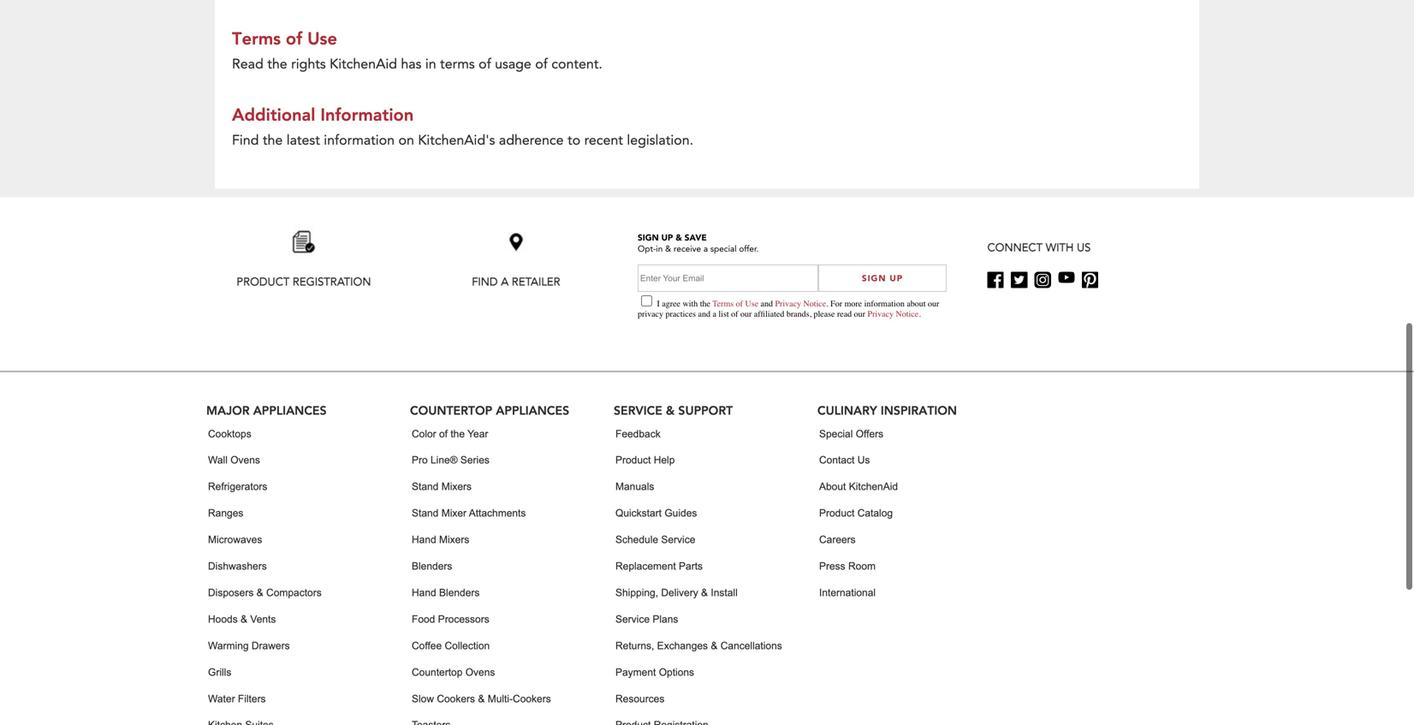 Task type: describe. For each thing, give the bounding box(es) containing it.
payment options
[[616, 666, 694, 678]]

dishwashers
[[208, 560, 267, 572]]

press room
[[819, 560, 876, 572]]

hand mixers
[[412, 534, 469, 545]]

service plans
[[616, 613, 678, 625]]

wall
[[208, 454, 228, 466]]

& right exchanges
[[711, 640, 718, 651]]

visit us on pinterest image
[[1082, 272, 1098, 288]]

vents
[[250, 613, 276, 625]]

color
[[412, 428, 436, 439]]

help
[[654, 454, 675, 466]]

product registration
[[237, 274, 371, 290]]

microwaves link
[[208, 527, 262, 553]]

color of the year
[[412, 428, 488, 439]]

1 horizontal spatial find
[[472, 274, 498, 290]]

stand mixers
[[412, 481, 472, 492]]

stand mixer attachments
[[412, 507, 526, 519]]

with
[[1046, 240, 1074, 255]]

about kitchenaid link
[[819, 474, 898, 500]]

stand mixers link
[[412, 474, 472, 500]]

guides
[[665, 507, 697, 519]]

attachments
[[469, 507, 526, 519]]

terms
[[440, 55, 475, 74]]

additional information find the latest information on kitchenaid's adherence to recent legislation.
[[232, 103, 693, 150]]

slow
[[412, 693, 434, 704]]

stand mixer attachments link
[[412, 500, 526, 527]]

warming drawers
[[208, 640, 290, 651]]

hoods & vents
[[208, 613, 276, 625]]

grills
[[208, 666, 231, 678]]

exchanges
[[657, 640, 708, 651]]

hand for hand mixers
[[412, 534, 436, 545]]

the inside terms of use read the rights kitchenaid has in terms of usage of content.
[[267, 55, 287, 74]]

refrigerators
[[208, 481, 267, 492]]

major appliances
[[206, 402, 327, 418]]

appliances for major appliances
[[253, 402, 327, 418]]

cooktops link
[[208, 421, 251, 447]]

water filters
[[208, 693, 266, 704]]

in
[[425, 55, 436, 74]]

information
[[324, 131, 395, 150]]

warming drawers link
[[208, 633, 290, 659]]

& left install
[[701, 587, 708, 598]]

schedule service
[[616, 534, 696, 545]]

wall ovens
[[208, 454, 260, 466]]

inspiration
[[881, 402, 957, 418]]

shipping, delivery & install
[[616, 587, 738, 598]]

room
[[848, 560, 876, 572]]

color of the year link
[[412, 421, 488, 447]]

footer menu element
[[198, 400, 1217, 725]]

drawers
[[252, 640, 290, 651]]

coffee
[[412, 640, 442, 651]]

information
[[320, 103, 414, 125]]

careers
[[819, 534, 856, 545]]

0 vertical spatial service
[[661, 534, 696, 545]]

& left multi-
[[478, 693, 485, 704]]

plans
[[653, 613, 678, 625]]

registration
[[293, 274, 371, 290]]

has
[[401, 55, 422, 74]]

connect with us
[[988, 240, 1091, 255]]

manuals
[[616, 481, 654, 492]]

cooktops
[[208, 428, 251, 439]]

kitchenaid inside 'about kitchenaid' link
[[849, 481, 898, 492]]

special offers link
[[819, 421, 884, 447]]

payment options link
[[616, 659, 694, 686]]

rights
[[291, 55, 326, 74]]

line®
[[431, 454, 458, 466]]

mixers for hand mixers
[[439, 534, 469, 545]]

multi-
[[488, 693, 513, 704]]

mixers for stand mixers
[[441, 481, 472, 492]]

disposers & compactors link
[[208, 580, 322, 606]]

offers
[[856, 428, 884, 439]]

warming
[[208, 640, 249, 651]]

additional information link
[[232, 103, 414, 125]]

quickstart
[[616, 507, 662, 519]]

hand blenders link
[[412, 580, 480, 606]]

ranges
[[208, 507, 243, 519]]

wall ovens link
[[208, 447, 260, 474]]

cancellations
[[721, 640, 782, 651]]

follow us on instagram image
[[1035, 272, 1051, 288]]

contact us
[[819, 454, 870, 466]]

returns, exchanges & cancellations link
[[616, 633, 782, 659]]

content.
[[552, 55, 603, 74]]

contact us link
[[819, 447, 870, 474]]

2 cookers from the left
[[513, 693, 551, 704]]

water filters link
[[208, 686, 266, 712]]

kitchenaid inside terms of use read the rights kitchenaid has in terms of usage of content.
[[330, 55, 397, 74]]

ovens for countertop ovens
[[465, 666, 495, 678]]

product for product catalog
[[819, 507, 855, 519]]

microwaves
[[208, 534, 262, 545]]

follow us on twitter image
[[1011, 272, 1028, 288]]

0 vertical spatial blenders
[[412, 560, 452, 572]]

mixer
[[441, 507, 467, 519]]



Task type: locate. For each thing, give the bounding box(es) containing it.
1 horizontal spatial product
[[616, 454, 651, 466]]

special offers
[[819, 428, 884, 439]]

shipping,
[[616, 587, 658, 598]]

hand for hand blenders
[[412, 587, 436, 598]]

1 vertical spatial stand
[[412, 507, 439, 519]]

the inside additional information find the latest information on kitchenaid's adherence to recent legislation.
[[263, 131, 283, 150]]

about kitchenaid
[[819, 481, 898, 492]]

0 vertical spatial kitchenaid
[[330, 55, 397, 74]]

1 horizontal spatial cookers
[[513, 693, 551, 704]]

find inside additional information find the latest information on kitchenaid's adherence to recent legislation.
[[232, 131, 259, 150]]

additional
[[232, 103, 315, 125]]

slow cookers & multi-cookers
[[412, 693, 551, 704]]

delivery
[[661, 587, 698, 598]]

feedback link
[[616, 421, 661, 447]]

0 vertical spatial mixers
[[441, 481, 472, 492]]

legislation.
[[627, 131, 693, 150]]

stand for stand mixer attachments
[[412, 507, 439, 519]]

0 vertical spatial us
[[1077, 240, 1091, 255]]

compactors
[[266, 587, 322, 598]]

service plans link
[[616, 606, 678, 633]]

product help
[[616, 454, 675, 466]]

stand down "pro"
[[412, 481, 439, 492]]

us inside footer menu element
[[858, 454, 870, 466]]

product catalog
[[819, 507, 893, 519]]

find a retailer
[[472, 274, 560, 290]]

1 horizontal spatial ovens
[[465, 666, 495, 678]]

terms of use link
[[232, 27, 337, 49]]

special
[[819, 428, 853, 439]]

pro
[[412, 454, 428, 466]]

2 horizontal spatial product
[[819, 507, 855, 519]]

find a retailer link
[[410, 225, 622, 290]]

of right color on the bottom left of the page
[[439, 428, 448, 439]]

appliances right major
[[253, 402, 327, 418]]

1 vertical spatial the
[[263, 131, 283, 150]]

manuals link
[[616, 474, 654, 500]]

0 vertical spatial hand
[[412, 534, 436, 545]]

refrigerators link
[[208, 474, 267, 500]]

service down guides
[[661, 534, 696, 545]]

1 vertical spatial product
[[616, 454, 651, 466]]

appliances right countertop
[[496, 402, 569, 418]]

parts
[[679, 560, 703, 572]]

recent
[[584, 131, 623, 150]]

resources
[[616, 693, 665, 704]]

1 horizontal spatial kitchenaid
[[849, 481, 898, 492]]

0 vertical spatial the
[[267, 55, 287, 74]]

countertop
[[410, 402, 492, 418]]

service up returns,
[[616, 613, 650, 625]]

payment
[[616, 666, 656, 678]]

the inside footer menu element
[[451, 428, 465, 439]]

1 horizontal spatial service
[[661, 534, 696, 545]]

1 horizontal spatial us
[[1077, 240, 1091, 255]]

of inside footer menu element
[[439, 428, 448, 439]]

0 vertical spatial stand
[[412, 481, 439, 492]]

1 vertical spatial kitchenaid
[[849, 481, 898, 492]]

disposers
[[208, 587, 254, 598]]

kitchenaid left the has
[[330, 55, 397, 74]]

cookers
[[437, 693, 475, 704], [513, 693, 551, 704]]

the left year
[[451, 428, 465, 439]]

international link
[[819, 580, 876, 606]]

schedule
[[616, 534, 658, 545]]

of
[[286, 27, 302, 49], [479, 55, 491, 74], [535, 55, 548, 74], [439, 428, 448, 439]]

replacement parts link
[[616, 553, 703, 580]]

& right service
[[666, 402, 675, 418]]

grills link
[[208, 659, 231, 686]]

1 vertical spatial blenders
[[439, 587, 480, 598]]

ranges link
[[208, 500, 243, 527]]

0 horizontal spatial cookers
[[437, 693, 475, 704]]

terms
[[232, 27, 281, 49]]

countertop ovens link
[[412, 659, 495, 686]]

product up careers
[[819, 507, 855, 519]]

to
[[568, 131, 581, 150]]

follow us on facebook image
[[988, 272, 1004, 288]]

read
[[232, 55, 263, 74]]

of left use
[[286, 27, 302, 49]]

schedule service link
[[616, 527, 696, 553]]

& left vents
[[241, 613, 247, 625]]

product up manuals
[[616, 454, 651, 466]]

food
[[412, 613, 435, 625]]

blenders link
[[412, 553, 452, 580]]

filters
[[238, 693, 266, 704]]

1 cookers from the left
[[437, 693, 475, 704]]

international
[[819, 587, 876, 598]]

food processors link
[[412, 606, 489, 633]]

blenders up the processors
[[439, 587, 480, 598]]

product catalog link
[[819, 500, 893, 527]]

kitchenaid
[[330, 55, 397, 74], [849, 481, 898, 492]]

kitchenaid up catalog on the bottom right
[[849, 481, 898, 492]]

service & support
[[614, 402, 733, 418]]

1 stand from the top
[[412, 481, 439, 492]]

1 vertical spatial mixers
[[439, 534, 469, 545]]

series
[[460, 454, 490, 466]]

mixers down the mixer
[[439, 534, 469, 545]]

appliances for countertop appliances
[[496, 402, 569, 418]]

catalog
[[858, 507, 893, 519]]

hand up food
[[412, 587, 436, 598]]

countertop ovens
[[412, 666, 495, 678]]

0 vertical spatial find
[[232, 131, 259, 150]]

of right terms
[[479, 55, 491, 74]]

year
[[468, 428, 488, 439]]

0 horizontal spatial ovens
[[230, 454, 260, 466]]

stand for stand mixers
[[412, 481, 439, 492]]

replacement parts
[[616, 560, 703, 572]]

product for product registration
[[237, 274, 290, 290]]

1 vertical spatial service
[[616, 613, 650, 625]]

find
[[232, 131, 259, 150], [472, 274, 498, 290]]

coffee collection link
[[412, 633, 490, 659]]

mixers up the mixer
[[441, 481, 472, 492]]

kitchenaid's
[[418, 131, 495, 150]]

visit our youtube channel image
[[1058, 272, 1075, 283]]

connect
[[988, 240, 1043, 255]]

use
[[307, 27, 337, 49]]

ovens for wall ovens
[[230, 454, 260, 466]]

1 vertical spatial find
[[472, 274, 498, 290]]

us right with
[[1077, 240, 1091, 255]]

2 vertical spatial the
[[451, 428, 465, 439]]

2 hand from the top
[[412, 587, 436, 598]]

find a retailer image
[[499, 225, 533, 276]]

0 horizontal spatial kitchenaid
[[330, 55, 397, 74]]

find left a
[[472, 274, 498, 290]]

stand left the mixer
[[412, 507, 439, 519]]

hand mixers link
[[412, 527, 469, 553]]

of right the usage
[[535, 55, 548, 74]]

terms of use read the rights kitchenaid has in terms of usage of content.
[[232, 27, 603, 74]]

& up vents
[[257, 587, 263, 598]]

ovens
[[230, 454, 260, 466], [465, 666, 495, 678]]

1 vertical spatial ovens
[[465, 666, 495, 678]]

product registration image
[[287, 225, 321, 276]]

replacement
[[616, 560, 676, 572]]

0 horizontal spatial appliances
[[253, 402, 327, 418]]

2 appliances from the left
[[496, 402, 569, 418]]

0 horizontal spatial product
[[237, 274, 290, 290]]

a
[[501, 274, 509, 290]]

the down additional
[[263, 131, 283, 150]]

1 vertical spatial us
[[858, 454, 870, 466]]

disposers & compactors
[[208, 587, 322, 598]]

product for product help
[[616, 454, 651, 466]]

hand up blenders link
[[412, 534, 436, 545]]

0 horizontal spatial find
[[232, 131, 259, 150]]

0 horizontal spatial us
[[858, 454, 870, 466]]

0 vertical spatial ovens
[[230, 454, 260, 466]]

dishwashers link
[[208, 553, 267, 580]]

product left registration
[[237, 274, 290, 290]]

blenders down hand mixers link at the left bottom
[[412, 560, 452, 572]]

countertop
[[412, 666, 463, 678]]

0 vertical spatial product
[[237, 274, 290, 290]]

1 appliances from the left
[[253, 402, 327, 418]]

mixers
[[441, 481, 472, 492], [439, 534, 469, 545]]

product inside "link"
[[616, 454, 651, 466]]

ovens right "wall"
[[230, 454, 260, 466]]

2 stand from the top
[[412, 507, 439, 519]]

press room link
[[819, 553, 876, 580]]

pro line® series
[[412, 454, 490, 466]]

the down the terms of use link
[[267, 55, 287, 74]]

pro line® series link
[[412, 447, 490, 474]]

us right the contact
[[858, 454, 870, 466]]

ovens up slow cookers & multi-cookers
[[465, 666, 495, 678]]

resources link
[[616, 686, 665, 712]]

1 vertical spatial hand
[[412, 587, 436, 598]]

options
[[659, 666, 694, 678]]

0 horizontal spatial service
[[616, 613, 650, 625]]

1 horizontal spatial appliances
[[496, 402, 569, 418]]

product
[[237, 274, 290, 290], [616, 454, 651, 466], [819, 507, 855, 519]]

2 vertical spatial product
[[819, 507, 855, 519]]

product registration link
[[198, 225, 410, 290]]

shipping, delivery & install link
[[616, 580, 738, 606]]

1 hand from the top
[[412, 534, 436, 545]]

find down additional
[[232, 131, 259, 150]]



Task type: vqa. For each thing, say whether or not it's contained in the screenshot.
more
no



